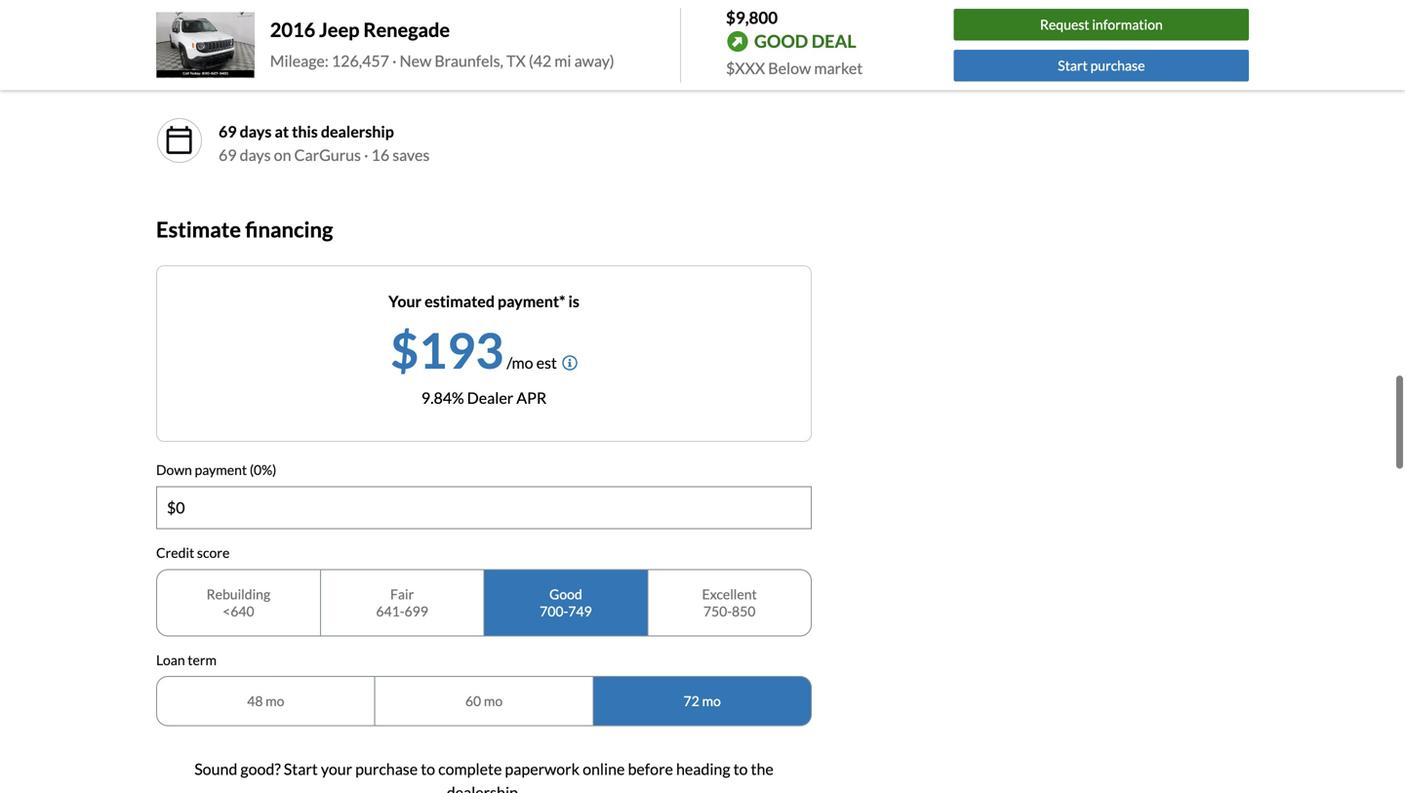 Task type: locate. For each thing, give the bounding box(es) containing it.
0 vertical spatial on
[[622, 69, 640, 88]]

info circle image
[[562, 355, 578, 371]]

the right heading
[[751, 760, 774, 779]]

1 vertical spatial start
[[284, 760, 318, 779]]

good
[[754, 30, 808, 52]]

0 horizontal spatial purchase
[[355, 760, 418, 779]]

· left 16
[[364, 145, 368, 164]]

purchase
[[1090, 57, 1145, 74], [355, 760, 418, 779]]

48 mo
[[247, 693, 284, 709]]

· inside 2016 jeep renegade mileage: 126,457 · new braunfels, tx (42 mi away)
[[392, 51, 397, 70]]

excellent 750-850
[[702, 586, 757, 619]]

1 vertical spatial purchase
[[355, 760, 418, 779]]

purchase inside button
[[1090, 57, 1145, 74]]

than
[[367, 69, 398, 88]]

9.84%
[[421, 388, 464, 408]]

2 horizontal spatial mo
[[702, 693, 721, 709]]

market down deal
[[814, 59, 863, 78]]

1 horizontal spatial ·
[[392, 51, 397, 70]]

69
[[219, 122, 237, 141], [219, 145, 237, 164]]

1 days from the top
[[240, 122, 272, 141]]

1 horizontal spatial to
[[733, 760, 748, 779]]

0 vertical spatial days
[[240, 122, 272, 141]]

purchase down 'information'
[[1090, 57, 1145, 74]]

48
[[247, 693, 263, 709]]

641-
[[376, 603, 404, 619]]

750-
[[703, 603, 732, 619]]

dealer
[[467, 388, 513, 408]]

tx
[[506, 51, 526, 70]]

to right heading
[[733, 760, 748, 779]]

start
[[1058, 57, 1088, 74], [284, 760, 318, 779]]

72 mo
[[684, 693, 721, 709]]

on down at
[[274, 145, 291, 164]]

mo right 48
[[266, 693, 284, 709]]

1 vertical spatial days
[[240, 145, 271, 164]]

0 vertical spatial ·
[[392, 51, 397, 70]]

1 vertical spatial ·
[[364, 145, 368, 164]]

0 horizontal spatial ·
[[364, 145, 368, 164]]

down
[[156, 462, 192, 478]]

start down request in the right top of the page
[[1058, 57, 1088, 74]]

0 vertical spatial start
[[1058, 57, 1088, 74]]

selling slowly image
[[156, 41, 203, 88], [164, 49, 195, 80]]

60
[[465, 693, 481, 709]]

mo
[[266, 693, 284, 709], [484, 693, 503, 709], [702, 693, 721, 709]]

1 horizontal spatial on
[[622, 69, 640, 88]]

heading
[[676, 760, 730, 779]]

1 horizontal spatial mo
[[484, 693, 503, 709]]

on
[[622, 69, 640, 88], [274, 145, 291, 164]]

sound good? start your purchase to complete paperwork online before heading to the dealership.
[[194, 760, 774, 793]]

2 mo from the left
[[484, 693, 503, 709]]

1 vertical spatial on
[[274, 145, 291, 164]]

there
[[461, 69, 502, 88]]

payment*
[[498, 292, 565, 311]]

0 horizontal spatial the
[[243, 69, 265, 88]]

start left your
[[284, 760, 318, 779]]

0 horizontal spatial to
[[421, 760, 435, 779]]

market down slowly
[[268, 69, 317, 88]]

payment
[[195, 462, 247, 478]]

<640
[[223, 603, 254, 619]]

before
[[628, 760, 673, 779]]

the right on
[[243, 69, 265, 88]]

braunfels,
[[435, 51, 503, 70]]

69 right 69 days at this dealership icon
[[219, 122, 237, 141]]

fair 641-699
[[376, 586, 428, 619]]

on left price.
[[622, 69, 640, 88]]

·
[[392, 51, 397, 70], [364, 145, 368, 164]]

1 horizontal spatial the
[[751, 760, 774, 779]]

mo for 72 mo
[[702, 693, 721, 709]]

850
[[732, 603, 756, 619]]

renegade
[[363, 18, 450, 41]]

0 horizontal spatial market
[[268, 69, 317, 88]]

dealership.
[[447, 783, 521, 793]]

1 vertical spatial 69
[[219, 145, 237, 164]]

3 mo from the left
[[702, 693, 721, 709]]

to left complete
[[421, 760, 435, 779]]

72
[[684, 693, 699, 709]]

mo right 60
[[484, 693, 503, 709]]

cargurus
[[294, 145, 361, 164]]

your estimated payment* is
[[388, 292, 579, 311]]

the
[[243, 69, 265, 88], [751, 760, 774, 779]]

1 horizontal spatial market
[[814, 59, 863, 78]]

rebuilding <640
[[206, 586, 270, 619]]

selling
[[219, 46, 265, 65]]

excellent
[[702, 586, 757, 602]]

0 vertical spatial the
[[243, 69, 265, 88]]

2016
[[270, 18, 315, 41]]

score
[[197, 544, 230, 561]]

days left at
[[240, 122, 272, 141]]

estimated
[[425, 292, 495, 311]]

days
[[240, 122, 272, 141], [240, 145, 271, 164]]

estimate
[[156, 216, 241, 242]]

2016 jeep renegade image
[[156, 12, 254, 78]]

market
[[814, 59, 863, 78], [268, 69, 317, 88]]

1 horizontal spatial purchase
[[1090, 57, 1145, 74]]

flexibility
[[556, 69, 619, 88]]

0 vertical spatial purchase
[[1090, 57, 1145, 74]]

jeep
[[319, 18, 360, 41]]

0 horizontal spatial start
[[284, 760, 318, 779]]

0 vertical spatial 69
[[219, 122, 237, 141]]

estimate financing
[[156, 216, 333, 242]]

days left cargurus
[[240, 145, 271, 164]]

69 right 69 days at this dealership image
[[219, 145, 237, 164]]

1 mo from the left
[[266, 693, 284, 709]]

· left new
[[392, 51, 397, 70]]

purchase inside sound good? start your purchase to complete paperwork online before heading to the dealership.
[[355, 760, 418, 779]]

0 horizontal spatial mo
[[266, 693, 284, 709]]

1 vertical spatial the
[[751, 760, 774, 779]]

this
[[292, 122, 318, 141]]

mo right 72
[[702, 693, 721, 709]]

1 horizontal spatial start
[[1058, 57, 1088, 74]]

purchase right your
[[355, 760, 418, 779]]

financing
[[245, 216, 333, 242]]

good 700-749
[[540, 586, 592, 619]]

2 69 from the top
[[219, 145, 237, 164]]

$xxx below market
[[726, 59, 863, 78]]

0 horizontal spatial on
[[274, 145, 291, 164]]



Task type: describe. For each thing, give the bounding box(es) containing it.
2 days from the top
[[240, 145, 271, 164]]

your
[[388, 292, 422, 311]]

start inside sound good? start your purchase to complete paperwork online before heading to the dealership.
[[284, 760, 318, 779]]

deal
[[812, 30, 856, 52]]

paperwork
[[505, 760, 580, 779]]

down payment (0%)
[[156, 462, 276, 478]]

is
[[568, 292, 579, 311]]

apr
[[516, 388, 547, 408]]

good deal
[[754, 30, 856, 52]]

price.
[[643, 69, 681, 88]]

$193
[[390, 321, 504, 379]]

699
[[404, 603, 428, 619]]

69 days at this dealership image
[[156, 117, 203, 164]]

sound
[[194, 760, 237, 779]]

$xxx
[[726, 59, 765, 78]]

start purchase button
[[954, 50, 1249, 81]]

/mo
[[507, 353, 533, 372]]

126,457
[[332, 51, 389, 70]]

be
[[536, 69, 553, 88]]

69 days at this dealership image
[[164, 125, 195, 156]]

· inside 69 days at this dealership 69 days on cargurus · 16 saves
[[364, 145, 368, 164]]

(42
[[529, 51, 551, 70]]

Down payment (0%) text field
[[157, 487, 811, 528]]

on inside "selling slowly on the market longer than average. there may be flexibility on price."
[[622, 69, 640, 88]]

$9,800
[[726, 7, 778, 27]]

60 mo
[[465, 693, 503, 709]]

loan term
[[156, 652, 217, 668]]

good?
[[240, 760, 281, 779]]

fair
[[390, 586, 414, 602]]

the inside "selling slowly on the market longer than average. there may be flexibility on price."
[[243, 69, 265, 88]]

1 to from the left
[[421, 760, 435, 779]]

2 to from the left
[[733, 760, 748, 779]]

may
[[505, 69, 533, 88]]

request information
[[1040, 16, 1163, 33]]

mileage:
[[270, 51, 329, 70]]

term
[[188, 652, 217, 668]]

your
[[321, 760, 352, 779]]

new
[[400, 51, 432, 70]]

credit
[[156, 544, 194, 561]]

start purchase
[[1058, 57, 1145, 74]]

mi
[[554, 51, 571, 70]]

mo for 48 mo
[[266, 693, 284, 709]]

good
[[549, 586, 582, 602]]

information
[[1092, 16, 1163, 33]]

complete
[[438, 760, 502, 779]]

loan
[[156, 652, 185, 668]]

16
[[371, 145, 389, 164]]

below
[[768, 59, 811, 78]]

slowly
[[268, 46, 313, 65]]

request information button
[[954, 9, 1249, 41]]

start inside start purchase button
[[1058, 57, 1088, 74]]

longer
[[320, 69, 364, 88]]

1 69 from the top
[[219, 122, 237, 141]]

700-
[[540, 603, 568, 619]]

$193 /mo est
[[390, 321, 557, 379]]

credit score
[[156, 544, 230, 561]]

average.
[[401, 69, 458, 88]]

market inside "selling slowly on the market longer than average. there may be flexibility on price."
[[268, 69, 317, 88]]

2016 jeep renegade mileage: 126,457 · new braunfels, tx (42 mi away)
[[270, 18, 614, 70]]

online
[[583, 760, 625, 779]]

saves
[[392, 145, 430, 164]]

(0%)
[[250, 462, 276, 478]]

the inside sound good? start your purchase to complete paperwork online before heading to the dealership.
[[751, 760, 774, 779]]

rebuilding
[[206, 586, 270, 602]]

selling slowly on the market longer than average. there may be flexibility on price.
[[219, 46, 681, 88]]

request
[[1040, 16, 1089, 33]]

est
[[536, 353, 557, 372]]

on inside 69 days at this dealership 69 days on cargurus · 16 saves
[[274, 145, 291, 164]]

dealership
[[321, 122, 394, 141]]

away)
[[574, 51, 614, 70]]

on
[[219, 69, 240, 88]]

mo for 60 mo
[[484, 693, 503, 709]]

9.84% dealer apr
[[421, 388, 547, 408]]

69 days at this dealership 69 days on cargurus · 16 saves
[[219, 122, 430, 164]]

749
[[568, 603, 592, 619]]

at
[[275, 122, 289, 141]]



Task type: vqa. For each thing, say whether or not it's contained in the screenshot.
2nd GREAT DEAL from right
no



